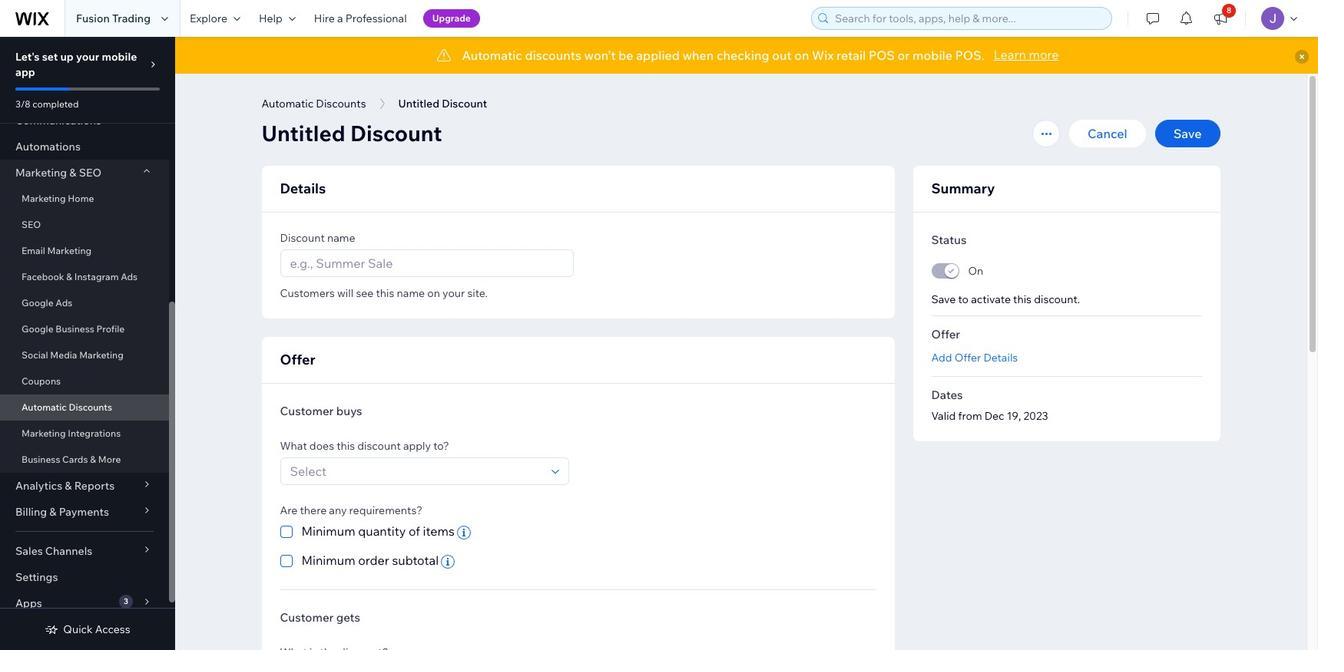 Task type: describe. For each thing, give the bounding box(es) containing it.
what does this discount apply to?
[[280, 439, 449, 453]]

email
[[22, 245, 45, 257]]

quick access button
[[45, 623, 130, 637]]

coupons link
[[0, 369, 169, 395]]

billing & payments
[[15, 506, 109, 519]]

requirements?
[[349, 504, 423, 518]]

Select field
[[285, 459, 547, 485]]

automations link
[[0, 134, 169, 160]]

dates
[[932, 388, 963, 403]]

cancel
[[1088, 126, 1128, 141]]

more
[[1029, 47, 1059, 62]]

email marketing link
[[0, 238, 169, 264]]

this for activate
[[1014, 293, 1032, 307]]

see
[[356, 287, 374, 300]]

save for save
[[1174, 126, 1202, 141]]

analytics & reports
[[15, 479, 115, 493]]

1 vertical spatial untitled discount
[[262, 120, 442, 147]]

0 horizontal spatial untitled
[[262, 120, 345, 147]]

Minimum quantity of items checkbox
[[280, 522, 473, 543]]

or
[[898, 48, 910, 63]]

marketing for &
[[15, 166, 67, 180]]

when
[[683, 48, 714, 63]]

marketing home
[[22, 193, 94, 204]]

marketing up facebook & instagram ads
[[47, 245, 92, 257]]

save to activate this discount.
[[932, 293, 1080, 307]]

untitled inside button
[[398, 97, 440, 111]]

analytics & reports button
[[0, 473, 169, 499]]

hire a professional link
[[305, 0, 416, 37]]

8 button
[[1204, 0, 1238, 37]]

2 vertical spatial discount
[[280, 231, 325, 245]]

cancel button
[[1070, 120, 1146, 148]]

to?
[[434, 439, 449, 453]]

marketing & seo button
[[0, 160, 169, 186]]

minimum order subtotal
[[302, 553, 439, 569]]

customer gets
[[280, 611, 360, 626]]

help button
[[250, 0, 305, 37]]

save button
[[1155, 120, 1221, 148]]

marketing for home
[[22, 193, 66, 204]]

google for google ads
[[22, 297, 54, 309]]

billing & payments button
[[0, 499, 169, 526]]

19,
[[1007, 410, 1021, 423]]

marketing home link
[[0, 186, 169, 212]]

1 horizontal spatial ads
[[121, 271, 138, 283]]

mobile inside let's set up your mobile app
[[102, 50, 137, 64]]

status
[[932, 233, 967, 247]]

quick access
[[63, 623, 130, 637]]

minimum quantity of items
[[302, 524, 455, 539]]

1 horizontal spatial on
[[795, 48, 809, 63]]

this for see
[[376, 287, 395, 300]]

are there any requirements?
[[280, 504, 423, 518]]

customers
[[280, 287, 335, 300]]

are
[[280, 504, 298, 518]]

apply
[[403, 439, 431, 453]]

discounts for automatic discounts button
[[316, 97, 366, 111]]

offer right add
[[955, 351, 981, 365]]

customer buys
[[280, 404, 362, 419]]

automatic discounts for 'automatic discounts' link
[[22, 402, 112, 413]]

& for instagram
[[66, 271, 72, 283]]

automatic discounts for automatic discounts button
[[262, 97, 366, 111]]

google for google business profile
[[22, 323, 54, 335]]

customer for customer buys
[[280, 404, 334, 419]]

communications
[[15, 114, 101, 128]]

alert containing learn more
[[175, 37, 1318, 74]]

facebook & instagram ads link
[[0, 264, 169, 290]]

up
[[60, 50, 74, 64]]

let's
[[15, 50, 40, 64]]

seo inside marketing & seo dropdown button
[[79, 166, 102, 180]]

gets
[[336, 611, 360, 626]]

discounts for 'automatic discounts' link
[[69, 402, 112, 413]]

& for seo
[[69, 166, 76, 180]]

automatic for 'automatic discounts' link
[[22, 402, 67, 413]]

pos
[[869, 48, 895, 63]]

to
[[959, 293, 969, 307]]

retail
[[837, 48, 866, 63]]

buys
[[336, 404, 362, 419]]

seo inside seo link
[[22, 219, 41, 231]]

sales channels
[[15, 545, 92, 559]]

hire a professional
[[314, 12, 407, 25]]

automatic discounts link
[[0, 395, 169, 421]]

valid
[[932, 410, 956, 423]]

discount name
[[280, 231, 355, 245]]

will
[[337, 287, 354, 300]]

& for reports
[[65, 479, 72, 493]]

Search for tools, apps, help & more... field
[[831, 8, 1107, 29]]

offer up add
[[932, 327, 961, 342]]

there
[[300, 504, 327, 518]]

0 horizontal spatial this
[[337, 439, 355, 453]]

profile
[[96, 323, 125, 335]]

app
[[15, 65, 35, 79]]

social
[[22, 350, 48, 361]]

channels
[[45, 545, 92, 559]]

Minimum order subtotal checkbox
[[280, 552, 457, 572]]

1 horizontal spatial mobile
[[913, 48, 953, 63]]

from
[[959, 410, 982, 423]]

facebook
[[22, 271, 64, 283]]

0 vertical spatial details
[[280, 180, 326, 197]]

marketing down profile
[[79, 350, 124, 361]]

& for payments
[[49, 506, 56, 519]]



Task type: vqa. For each thing, say whether or not it's contained in the screenshot.
INTEGRATIONS link
no



Task type: locate. For each thing, give the bounding box(es) containing it.
& left reports
[[65, 479, 72, 493]]

your inside let's set up your mobile app
[[76, 50, 99, 64]]

customer left gets on the bottom of page
[[280, 611, 334, 626]]

wix
[[812, 48, 834, 63]]

professional
[[346, 12, 407, 25]]

settings
[[15, 571, 58, 585]]

1 vertical spatial untitled
[[262, 120, 345, 147]]

learn
[[994, 47, 1026, 62]]

alert
[[175, 37, 1318, 74]]

1 vertical spatial name
[[397, 287, 425, 300]]

1 horizontal spatial name
[[397, 287, 425, 300]]

0 vertical spatial discount
[[442, 97, 487, 111]]

automatic inside automatic discounts button
[[262, 97, 314, 111]]

& left more at left
[[90, 454, 96, 466]]

& right facebook
[[66, 271, 72, 283]]

coupons
[[22, 376, 61, 387]]

discounts
[[316, 97, 366, 111], [69, 402, 112, 413]]

email marketing
[[22, 245, 92, 257]]

1 horizontal spatial automatic
[[262, 97, 314, 111]]

0 vertical spatial business
[[56, 323, 94, 335]]

what
[[280, 439, 307, 453]]

seo up marketing home link
[[79, 166, 102, 180]]

discounts
[[525, 48, 582, 63]]

automations
[[15, 140, 81, 154]]

mobile down fusion trading on the left top
[[102, 50, 137, 64]]

1 horizontal spatial your
[[443, 287, 465, 300]]

0 horizontal spatial on
[[427, 287, 440, 300]]

untitled
[[398, 97, 440, 111], [262, 120, 345, 147]]

communications button
[[0, 108, 169, 134]]

google
[[22, 297, 54, 309], [22, 323, 54, 335]]

fusion trading
[[76, 12, 151, 25]]

0 horizontal spatial automatic discounts
[[22, 402, 112, 413]]

discounts inside sidebar element
[[69, 402, 112, 413]]

automatic discounts won't be applied when checking out on wix retail pos or mobile pos.
[[462, 48, 985, 63]]

untitled discount inside button
[[398, 97, 487, 111]]

billing
[[15, 506, 47, 519]]

untitled discount button
[[391, 92, 495, 115]]

ads up "google business profile"
[[56, 297, 72, 309]]

site.
[[467, 287, 488, 300]]

business up social media marketing
[[56, 323, 94, 335]]

marketing for integrations
[[22, 428, 66, 439]]

cards
[[62, 454, 88, 466]]

automatic discounts inside automatic discounts button
[[262, 97, 366, 111]]

1 vertical spatial google
[[22, 323, 54, 335]]

3/8 completed
[[15, 98, 79, 110]]

1 horizontal spatial automatic discounts
[[262, 97, 366, 111]]

0 vertical spatial your
[[76, 50, 99, 64]]

minimum down any
[[302, 524, 355, 539]]

set
[[42, 50, 58, 64]]

1 vertical spatial discount
[[350, 120, 442, 147]]

customer for customer gets
[[280, 611, 334, 626]]

customers will see this name on your site.
[[280, 287, 488, 300]]

customer
[[280, 404, 334, 419], [280, 611, 334, 626]]

hire
[[314, 12, 335, 25]]

1 vertical spatial automatic
[[262, 97, 314, 111]]

activate
[[971, 293, 1011, 307]]

mobile right the or on the top right
[[913, 48, 953, 63]]

trading
[[112, 12, 151, 25]]

marketing down the marketing & seo
[[22, 193, 66, 204]]

minimum inside 'option'
[[302, 524, 355, 539]]

this right activate
[[1014, 293, 1032, 307]]

automatic discounts
[[262, 97, 366, 111], [22, 402, 112, 413]]

marketing integrations
[[22, 428, 121, 439]]

& right billing
[[49, 506, 56, 519]]

any
[[329, 504, 347, 518]]

minimum left order
[[302, 553, 355, 569]]

minimum inside option
[[302, 553, 355, 569]]

0 horizontal spatial mobile
[[102, 50, 137, 64]]

0 vertical spatial untitled
[[398, 97, 440, 111]]

explore
[[190, 12, 227, 25]]

marketing down the automations
[[15, 166, 67, 180]]

& up home at the left top
[[69, 166, 76, 180]]

e.g., Summer Sale field
[[285, 250, 568, 277]]

1 vertical spatial discounts
[[69, 402, 112, 413]]

automatic for automatic discounts button
[[262, 97, 314, 111]]

1 minimum from the top
[[302, 524, 355, 539]]

add offer details button
[[932, 351, 1018, 365]]

ads
[[121, 271, 138, 283], [56, 297, 72, 309]]

subtotal
[[392, 553, 439, 569]]

0 horizontal spatial automatic
[[22, 402, 67, 413]]

1 horizontal spatial save
[[1174, 126, 1202, 141]]

pos.
[[955, 48, 985, 63]]

payments
[[59, 506, 109, 519]]

1 vertical spatial business
[[22, 454, 60, 466]]

1 vertical spatial automatic discounts
[[22, 402, 112, 413]]

0 horizontal spatial ads
[[56, 297, 72, 309]]

2 vertical spatial automatic
[[22, 402, 67, 413]]

won't
[[584, 48, 616, 63]]

0 vertical spatial customer
[[280, 404, 334, 419]]

1 customer from the top
[[280, 404, 334, 419]]

& inside popup button
[[65, 479, 72, 493]]

summary
[[932, 180, 995, 197]]

marketing up business cards & more
[[22, 428, 66, 439]]

0 vertical spatial minimum
[[302, 524, 355, 539]]

apps
[[15, 597, 42, 611]]

google down facebook
[[22, 297, 54, 309]]

details up dates valid from dec 19, 2023
[[984, 351, 1018, 365]]

1 horizontal spatial seo
[[79, 166, 102, 180]]

minimum for minimum order subtotal
[[302, 553, 355, 569]]

ads right instagram
[[121, 271, 138, 283]]

0 vertical spatial name
[[327, 231, 355, 245]]

1 horizontal spatial untitled
[[398, 97, 440, 111]]

0 vertical spatial seo
[[79, 166, 102, 180]]

0 horizontal spatial seo
[[22, 219, 41, 231]]

customer up what
[[280, 404, 334, 419]]

settings link
[[0, 565, 169, 591]]

0 horizontal spatial name
[[327, 231, 355, 245]]

1 vertical spatial customer
[[280, 611, 334, 626]]

seo up email
[[22, 219, 41, 231]]

business cards & more link
[[0, 447, 169, 473]]

help
[[259, 12, 283, 25]]

home
[[68, 193, 94, 204]]

items
[[423, 524, 455, 539]]

this right 'does' in the left of the page
[[337, 439, 355, 453]]

automatic discounts inside sidebar element
[[22, 402, 112, 413]]

discounts inside button
[[316, 97, 366, 111]]

this right see
[[376, 287, 395, 300]]

0 vertical spatial ads
[[121, 271, 138, 283]]

analytics
[[15, 479, 62, 493]]

reports
[[74, 479, 115, 493]]

learn more
[[994, 47, 1059, 62]]

marketing & seo
[[15, 166, 102, 180]]

1 vertical spatial on
[[427, 287, 440, 300]]

1 vertical spatial details
[[984, 351, 1018, 365]]

media
[[50, 350, 77, 361]]

0 horizontal spatial your
[[76, 50, 99, 64]]

1 vertical spatial seo
[[22, 219, 41, 231]]

integrations
[[68, 428, 121, 439]]

business cards & more
[[22, 454, 121, 466]]

2 customer from the top
[[280, 611, 334, 626]]

your left site.
[[443, 287, 465, 300]]

more
[[98, 454, 121, 466]]

1 vertical spatial your
[[443, 287, 465, 300]]

offer up 'customer buys'
[[280, 351, 316, 369]]

0 vertical spatial discounts
[[316, 97, 366, 111]]

2 google from the top
[[22, 323, 54, 335]]

checking
[[717, 48, 770, 63]]

name up will
[[327, 231, 355, 245]]

upgrade button
[[423, 9, 480, 28]]

2 horizontal spatial automatic
[[462, 48, 522, 63]]

1 horizontal spatial discounts
[[316, 97, 366, 111]]

facebook & instagram ads
[[22, 271, 138, 283]]

access
[[95, 623, 130, 637]]

sales channels button
[[0, 539, 169, 565]]

0 horizontal spatial discounts
[[69, 402, 112, 413]]

3/8
[[15, 98, 30, 110]]

quick
[[63, 623, 93, 637]]

learn more link
[[994, 45, 1059, 64]]

3
[[124, 597, 128, 607]]

1 horizontal spatial this
[[376, 287, 395, 300]]

on right out
[[795, 48, 809, 63]]

1 vertical spatial minimum
[[302, 553, 355, 569]]

0 horizontal spatial save
[[932, 293, 956, 307]]

marketing inside dropdown button
[[15, 166, 67, 180]]

0 vertical spatial automatic discounts
[[262, 97, 366, 111]]

discount inside button
[[442, 97, 487, 111]]

1 google from the top
[[22, 297, 54, 309]]

details up "discount name"
[[280, 180, 326, 197]]

google up social
[[22, 323, 54, 335]]

save
[[1174, 126, 1202, 141], [932, 293, 956, 307]]

sales
[[15, 545, 43, 559]]

dec
[[985, 410, 1005, 423]]

discount
[[357, 439, 401, 453]]

name
[[327, 231, 355, 245], [397, 287, 425, 300]]

a
[[337, 12, 343, 25]]

sidebar element
[[0, 0, 175, 651]]

your right up
[[76, 50, 99, 64]]

out
[[772, 48, 792, 63]]

google ads
[[22, 297, 72, 309]]

0 vertical spatial automatic
[[462, 48, 522, 63]]

name down e.g., summer sale field
[[397, 287, 425, 300]]

completed
[[32, 98, 79, 110]]

on down e.g., summer sale field
[[427, 287, 440, 300]]

order
[[358, 553, 389, 569]]

untitled discount
[[398, 97, 487, 111], [262, 120, 442, 147]]

automatic inside 'automatic discounts' link
[[22, 402, 67, 413]]

social media marketing
[[22, 350, 124, 361]]

business up analytics
[[22, 454, 60, 466]]

2 horizontal spatial this
[[1014, 293, 1032, 307]]

save inside button
[[1174, 126, 1202, 141]]

1 vertical spatial save
[[932, 293, 956, 307]]

save for save to activate this discount.
[[932, 293, 956, 307]]

0 vertical spatial save
[[1174, 126, 1202, 141]]

1 horizontal spatial details
[[984, 351, 1018, 365]]

add offer details
[[932, 351, 1018, 365]]

0 vertical spatial google
[[22, 297, 54, 309]]

automatic discounts button
[[254, 92, 374, 115]]

0 horizontal spatial details
[[280, 180, 326, 197]]

8
[[1227, 5, 1232, 15]]

does
[[310, 439, 334, 453]]

1 vertical spatial ads
[[56, 297, 72, 309]]

2 minimum from the top
[[302, 553, 355, 569]]

0 vertical spatial untitled discount
[[398, 97, 487, 111]]

0 vertical spatial on
[[795, 48, 809, 63]]

upgrade
[[432, 12, 471, 24]]

social media marketing link
[[0, 343, 169, 369]]

of
[[409, 524, 420, 539]]

minimum for minimum quantity of items
[[302, 524, 355, 539]]



